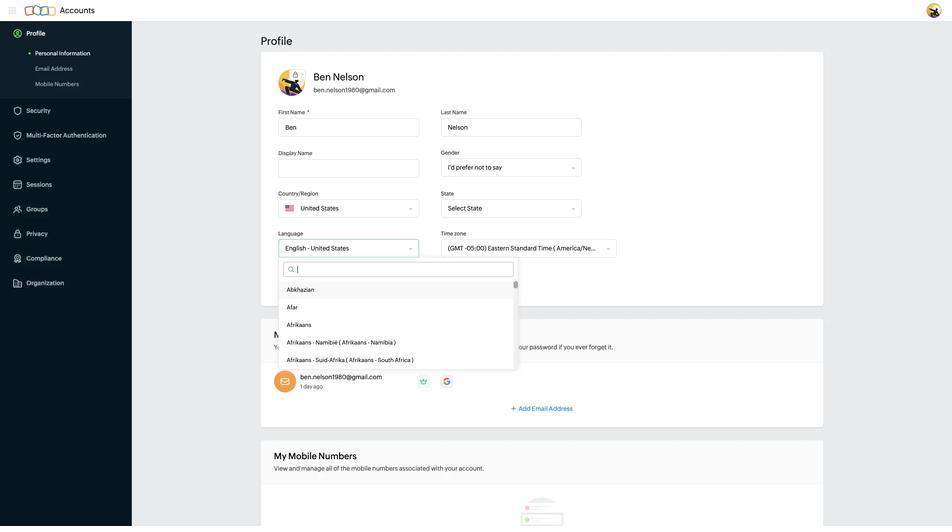 Task type: describe. For each thing, give the bounding box(es) containing it.
nelson
[[333, 72, 364, 83]]

add email address
[[519, 405, 573, 412]]

ben nelson ben.nelson1980@gmail.com
[[314, 72, 396, 94]]

time
[[441, 231, 454, 237]]

0 horizontal spatial profile
[[26, 30, 45, 37]]

name for last
[[453, 109, 467, 116]]

afrikaans up afrikaans - suid-afrika ( afrikaans - south africa )
[[342, 339, 367, 346]]

gender
[[441, 150, 460, 156]]

cancel button
[[333, 271, 380, 288]]

suid-
[[316, 357, 330, 364]]

sessions
[[26, 181, 52, 188]]

the inside 'my email addresses you can use the following email addresses to sign in to your account and also to reset your password if you ever forget it.'
[[309, 344, 319, 351]]

and inside 'my email addresses you can use the following email addresses to sign in to your account and also to reset your password if you ever forget it.'
[[468, 344, 479, 351]]

last name
[[441, 109, 467, 116]]

cancel
[[346, 276, 366, 283]]

primary image
[[417, 375, 430, 388]]

2 to from the left
[[422, 344, 428, 351]]

authentication
[[63, 132, 107, 139]]

Search... field
[[294, 263, 514, 277]]

addresses
[[365, 344, 394, 351]]

and inside my mobile numbers view and manage all of the mobile numbers associated with your account.
[[289, 465, 300, 472]]

0 vertical spatial email
[[35, 66, 50, 72]]

personal
[[35, 50, 58, 57]]

forget
[[590, 344, 607, 351]]

factor
[[43, 132, 62, 139]]

manage
[[302, 465, 325, 472]]

ever
[[576, 344, 588, 351]]

display name
[[279, 150, 313, 157]]

afrikaans - suid-afrika ( afrikaans - south africa )
[[287, 357, 414, 364]]

ben
[[314, 72, 331, 83]]

save button
[[279, 271, 323, 288]]

0 horizontal spatial )
[[394, 339, 396, 346]]

0 horizontal spatial (
[[339, 339, 341, 346]]

it.
[[608, 344, 614, 351]]

view
[[274, 465, 288, 472]]

personal information
[[35, 50, 90, 57]]

afrikaans for afrikaans - namibië ( afrikaans - namibia )
[[287, 339, 312, 346]]

password
[[530, 344, 558, 351]]

email address
[[35, 66, 73, 72]]

- right use
[[313, 339, 315, 346]]

mobile numbers
[[35, 81, 79, 88]]

privacy
[[26, 230, 48, 237]]

name for display
[[298, 150, 313, 157]]

afrikaans down "email"
[[349, 357, 374, 364]]

you
[[274, 344, 285, 351]]

afar
[[287, 304, 298, 311]]

accounts
[[60, 6, 95, 15]]

day
[[304, 384, 313, 390]]

0 horizontal spatial your
[[429, 344, 442, 351]]

can
[[286, 344, 297, 351]]

0 vertical spatial mobile
[[35, 81, 53, 88]]

mobile
[[352, 465, 371, 472]]

reset
[[500, 344, 515, 351]]

numbers
[[373, 465, 398, 472]]



Task type: locate. For each thing, give the bounding box(es) containing it.
settings
[[26, 157, 51, 164]]

1 horizontal spatial mobile
[[288, 451, 317, 461]]

the inside my mobile numbers view and manage all of the mobile numbers associated with your account.
[[341, 465, 350, 472]]

1 my from the top
[[274, 330, 287, 340]]

your right reset
[[516, 344, 529, 351]]

0 horizontal spatial address
[[51, 66, 73, 72]]

and left also
[[468, 344, 479, 351]]

1 vertical spatial ben.nelson1980@gmail.com
[[301, 374, 383, 381]]

of
[[334, 465, 340, 472]]

your right in
[[429, 344, 442, 351]]

my email addresses you can use the following email addresses to sign in to your account and also to reset your password if you ever forget it.
[[274, 330, 614, 351]]

following
[[320, 344, 347, 351]]

0 vertical spatial )
[[394, 339, 396, 346]]

-
[[313, 339, 315, 346], [368, 339, 370, 346], [313, 357, 315, 364], [375, 357, 377, 364]]

( right namibië
[[339, 339, 341, 346]]

) right africa
[[412, 357, 414, 364]]

compliance
[[26, 255, 62, 262]]

email inside 'my email addresses you can use the following email addresses to sign in to your account and also to reset your password if you ever forget it.'
[[288, 330, 311, 340]]

my mobile numbers view and manage all of the mobile numbers associated with your account.
[[274, 451, 485, 472]]

mobile
[[35, 81, 53, 88], [288, 451, 317, 461]]

organization
[[26, 280, 64, 287]]

abkhazian
[[287, 287, 315, 293]]

account
[[443, 344, 467, 351]]

address down the personal information
[[51, 66, 73, 72]]

*
[[307, 109, 310, 116]]

multi-factor authentication
[[26, 132, 107, 139]]

0 horizontal spatial the
[[309, 344, 319, 351]]

ben.nelson1980@gmail.com down afrika
[[301, 374, 383, 381]]

2 vertical spatial email
[[532, 405, 548, 412]]

1 horizontal spatial (
[[346, 357, 348, 364]]

afrikaans for afrikaans - suid-afrika ( afrikaans - south africa )
[[287, 357, 312, 364]]

south
[[378, 357, 394, 364]]

name
[[290, 109, 305, 116], [453, 109, 467, 116], [298, 150, 313, 157]]

first
[[279, 109, 289, 116]]

0 horizontal spatial email
[[35, 66, 50, 72]]

state
[[441, 191, 454, 197]]

to right also
[[493, 344, 499, 351]]

0 vertical spatial the
[[309, 344, 319, 351]]

email
[[348, 344, 364, 351]]

numbers up of
[[319, 451, 357, 461]]

2 horizontal spatial to
[[493, 344, 499, 351]]

with
[[431, 465, 444, 472]]

add
[[519, 405, 531, 412]]

2 my from the top
[[274, 451, 287, 461]]

name for first
[[290, 109, 305, 116]]

email up use
[[288, 330, 311, 340]]

email for my
[[288, 330, 311, 340]]

1 vertical spatial address
[[549, 405, 573, 412]]

)
[[394, 339, 396, 346], [412, 357, 414, 364]]

afrikaans for afrikaans
[[287, 322, 312, 328]]

the
[[309, 344, 319, 351], [341, 465, 350, 472]]

your
[[429, 344, 442, 351], [516, 344, 529, 351], [445, 465, 458, 472]]

profile up mprivacy icon
[[261, 35, 292, 47]]

afrikaans - namibië ( afrikaans - namibia )
[[287, 339, 396, 346]]

first name *
[[279, 109, 310, 116]]

0 vertical spatial numbers
[[55, 81, 79, 88]]

email down personal
[[35, 66, 50, 72]]

my inside my mobile numbers view and manage all of the mobile numbers associated with your account.
[[274, 451, 287, 461]]

ago
[[314, 384, 323, 390]]

afrikaans right you at the left bottom of page
[[287, 339, 312, 346]]

afrikaans down afar
[[287, 322, 312, 328]]

1 horizontal spatial your
[[445, 465, 458, 472]]

also
[[480, 344, 492, 351]]

numbers down email address
[[55, 81, 79, 88]]

0 horizontal spatial numbers
[[55, 81, 79, 88]]

1 horizontal spatial )
[[412, 357, 414, 364]]

afrikaans down use
[[287, 357, 312, 364]]

profile
[[26, 30, 45, 37], [261, 35, 292, 47]]

0 horizontal spatial and
[[289, 465, 300, 472]]

and right view
[[289, 465, 300, 472]]

multi-
[[26, 132, 43, 139]]

None text field
[[279, 118, 419, 137], [441, 118, 582, 137], [279, 159, 419, 178], [279, 118, 419, 137], [441, 118, 582, 137], [279, 159, 419, 178]]

1 vertical spatial )
[[412, 357, 414, 364]]

0 vertical spatial my
[[274, 330, 287, 340]]

(
[[339, 339, 341, 346], [346, 357, 348, 364]]

- left suid-
[[313, 357, 315, 364]]

1 vertical spatial the
[[341, 465, 350, 472]]

address right add
[[549, 405, 573, 412]]

afrikaans
[[287, 322, 312, 328], [287, 339, 312, 346], [342, 339, 367, 346], [287, 357, 312, 364], [349, 357, 374, 364]]

all
[[326, 465, 333, 472]]

email right add
[[532, 405, 548, 412]]

information
[[59, 50, 90, 57]]

mobile up manage
[[288, 451, 317, 461]]

1 to from the left
[[395, 344, 401, 351]]

your right with
[[445, 465, 458, 472]]

time zone
[[441, 231, 467, 237]]

language
[[279, 231, 303, 237]]

3 to from the left
[[493, 344, 499, 351]]

ben.nelson1980@gmail.com
[[314, 87, 396, 94], [301, 374, 383, 381]]

1 vertical spatial my
[[274, 451, 287, 461]]

name right last at the top left of page
[[453, 109, 467, 116]]

my inside 'my email addresses you can use the following email addresses to sign in to your account and also to reset your password if you ever forget it.'
[[274, 330, 287, 340]]

1 horizontal spatial to
[[422, 344, 428, 351]]

groups
[[26, 206, 48, 213]]

ben.nelson1980@gmail.com down nelson
[[314, 87, 396, 94]]

save
[[294, 276, 308, 283]]

my
[[274, 330, 287, 340], [274, 451, 287, 461]]

0 horizontal spatial to
[[395, 344, 401, 351]]

namibia
[[371, 339, 393, 346]]

addresses
[[313, 330, 357, 340]]

1
[[301, 384, 303, 390]]

afrika
[[330, 357, 345, 364]]

africa
[[395, 357, 411, 364]]

numbers
[[55, 81, 79, 88], [319, 451, 357, 461]]

to left the sign at the bottom
[[395, 344, 401, 351]]

last
[[441, 109, 452, 116]]

zone
[[455, 231, 467, 237]]

None field
[[442, 159, 572, 176], [294, 200, 406, 217], [442, 200, 572, 217], [279, 240, 410, 257], [442, 240, 607, 257], [442, 159, 572, 176], [294, 200, 406, 217], [442, 200, 572, 217], [279, 240, 410, 257], [442, 240, 607, 257]]

sign
[[402, 344, 414, 351]]

your inside my mobile numbers view and manage all of the mobile numbers associated with your account.
[[445, 465, 458, 472]]

2 horizontal spatial email
[[532, 405, 548, 412]]

1 vertical spatial email
[[288, 330, 311, 340]]

address
[[51, 66, 73, 72], [549, 405, 573, 412]]

1 vertical spatial and
[[289, 465, 300, 472]]

security
[[26, 107, 51, 114]]

1 vertical spatial (
[[346, 357, 348, 364]]

email
[[35, 66, 50, 72], [288, 330, 311, 340], [532, 405, 548, 412]]

my up view
[[274, 451, 287, 461]]

numbers inside my mobile numbers view and manage all of the mobile numbers associated with your account.
[[319, 451, 357, 461]]

1 vertical spatial numbers
[[319, 451, 357, 461]]

) right namibia
[[394, 339, 396, 346]]

in
[[416, 344, 421, 351]]

profile up personal
[[26, 30, 45, 37]]

the right of
[[341, 465, 350, 472]]

mobile down email address
[[35, 81, 53, 88]]

0 vertical spatial (
[[339, 339, 341, 346]]

display
[[279, 150, 297, 157]]

2 horizontal spatial your
[[516, 344, 529, 351]]

my up you at the left bottom of page
[[274, 330, 287, 340]]

1 horizontal spatial the
[[341, 465, 350, 472]]

and
[[468, 344, 479, 351], [289, 465, 300, 472]]

1 horizontal spatial address
[[549, 405, 573, 412]]

( right afrika
[[346, 357, 348, 364]]

if
[[559, 344, 563, 351]]

associated
[[399, 465, 430, 472]]

0 vertical spatial ben.nelson1980@gmail.com
[[314, 87, 396, 94]]

0 vertical spatial and
[[468, 344, 479, 351]]

to right in
[[422, 344, 428, 351]]

namibië
[[316, 339, 338, 346]]

you
[[564, 344, 575, 351]]

1 vertical spatial mobile
[[288, 451, 317, 461]]

1 horizontal spatial and
[[468, 344, 479, 351]]

to
[[395, 344, 401, 351], [422, 344, 428, 351], [493, 344, 499, 351]]

1 horizontal spatial email
[[288, 330, 311, 340]]

use
[[298, 344, 308, 351]]

1 horizontal spatial profile
[[261, 35, 292, 47]]

name right display
[[298, 150, 313, 157]]

mobile inside my mobile numbers view and manage all of the mobile numbers associated with your account.
[[288, 451, 317, 461]]

country/region
[[279, 191, 319, 197]]

account.
[[459, 465, 485, 472]]

the right use
[[309, 344, 319, 351]]

my for my mobile numbers
[[274, 451, 287, 461]]

1 horizontal spatial numbers
[[319, 451, 357, 461]]

email for add
[[532, 405, 548, 412]]

0 horizontal spatial mobile
[[35, 81, 53, 88]]

mprivacy image
[[290, 70, 302, 80]]

- left namibia
[[368, 339, 370, 346]]

- left south
[[375, 357, 377, 364]]

0 vertical spatial address
[[51, 66, 73, 72]]

name left *
[[290, 109, 305, 116]]

ben.nelson1980@gmail.com 1 day ago
[[301, 374, 383, 390]]

my for my email addresses
[[274, 330, 287, 340]]



